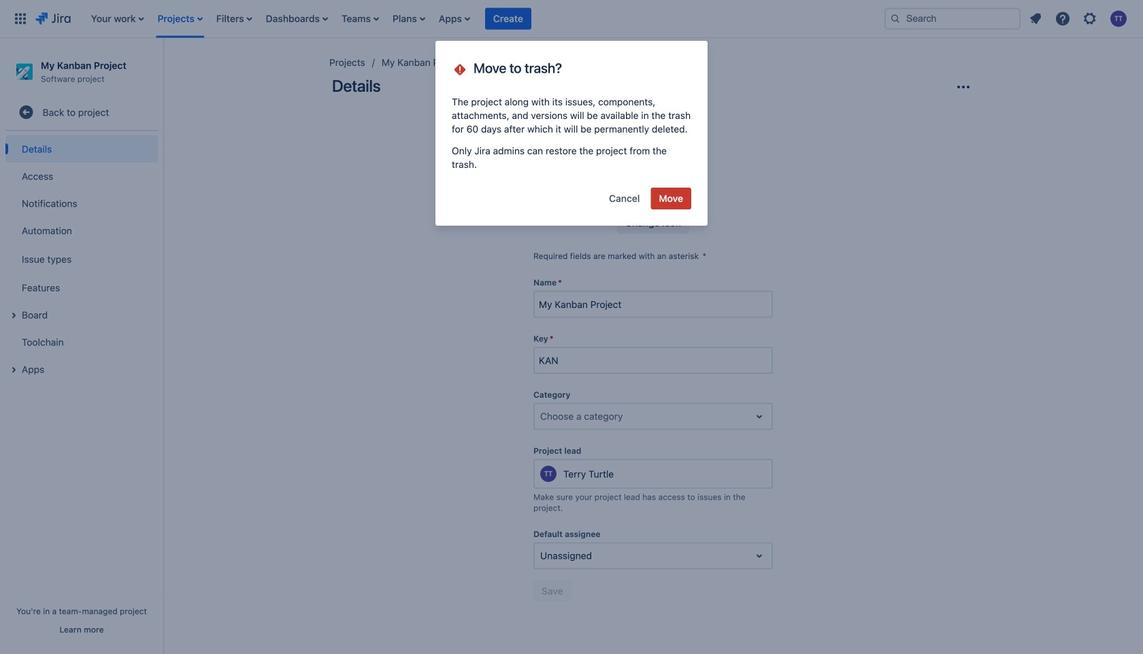 Task type: describe. For each thing, give the bounding box(es) containing it.
0 horizontal spatial list
[[84, 0, 874, 38]]

search image
[[890, 13, 901, 24]]

1 open image from the top
[[751, 409, 768, 425]]

2 open image from the top
[[751, 548, 768, 565]]

1 horizontal spatial list
[[1024, 6, 1135, 31]]

2 list item from the left
[[154, 0, 207, 38]]

Search field
[[885, 8, 1021, 30]]

8 list item from the left
[[485, 0, 531, 38]]

6 list item from the left
[[389, 0, 429, 38]]

1 list item from the left
[[87, 0, 148, 38]]

5 list item from the left
[[338, 0, 383, 38]]



Task type: vqa. For each thing, say whether or not it's contained in the screenshot.
left Project
no



Task type: locate. For each thing, give the bounding box(es) containing it.
group
[[5, 131, 158, 387], [601, 188, 691, 210]]

danger image
[[452, 58, 468, 78]]

7 list item from the left
[[435, 0, 474, 38]]

sidebar element
[[0, 38, 163, 655]]

None search field
[[885, 8, 1021, 30]]

banner
[[0, 0, 1143, 38]]

jira image
[[35, 11, 71, 27], [35, 11, 71, 27]]

0 horizontal spatial group
[[5, 131, 158, 387]]

group inside the sidebar element
[[5, 131, 158, 387]]

open image
[[751, 409, 768, 425], [751, 548, 768, 565]]

dialog
[[436, 41, 708, 226]]

0 vertical spatial open image
[[751, 409, 768, 425]]

project avatar image
[[610, 114, 697, 201]]

4 list item from the left
[[262, 0, 332, 38]]

1 horizontal spatial group
[[601, 188, 691, 210]]

None field
[[535, 292, 772, 317], [535, 349, 772, 373], [535, 292, 772, 317], [535, 349, 772, 373]]

3 list item from the left
[[212, 0, 256, 38]]

list
[[84, 0, 874, 38], [1024, 6, 1135, 31]]

primary element
[[8, 0, 874, 38]]

list item
[[87, 0, 148, 38], [154, 0, 207, 38], [212, 0, 256, 38], [262, 0, 332, 38], [338, 0, 383, 38], [389, 0, 429, 38], [435, 0, 474, 38], [485, 0, 531, 38]]

1 vertical spatial open image
[[751, 548, 768, 565]]



